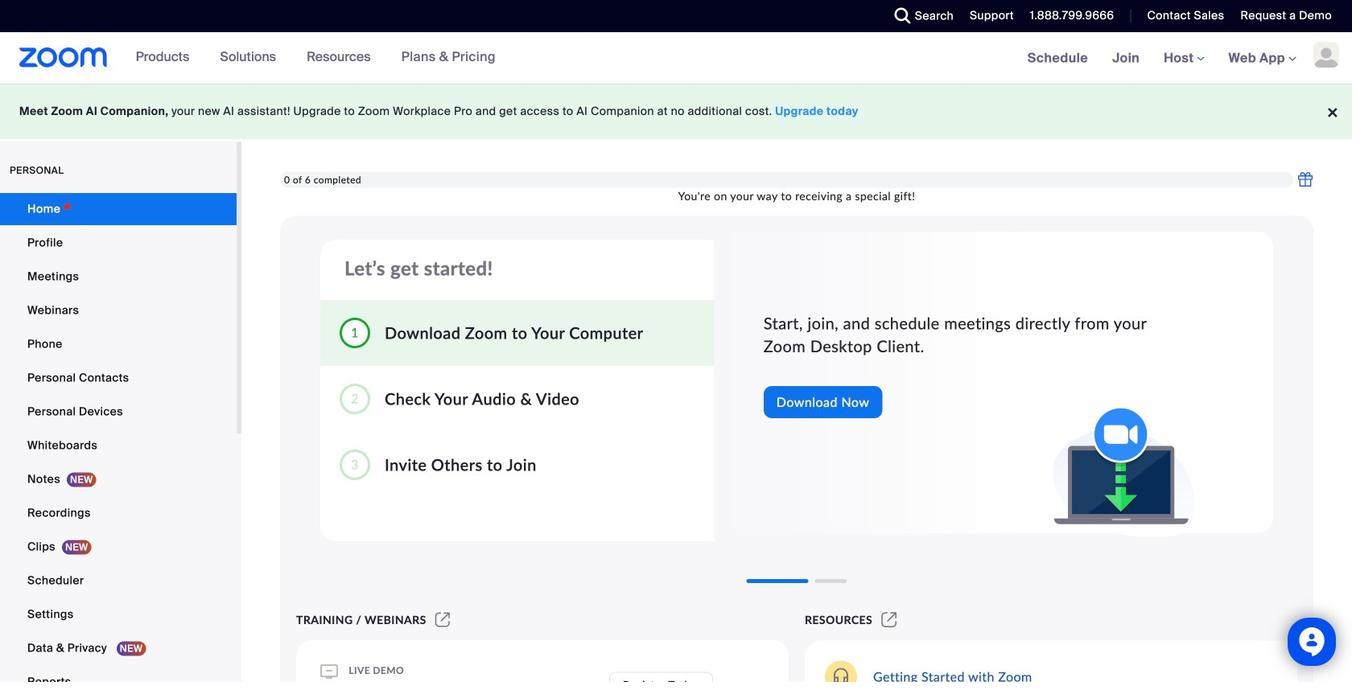 Task type: locate. For each thing, give the bounding box(es) containing it.
footer
[[0, 84, 1352, 139]]

zoom logo image
[[19, 47, 108, 68]]

banner
[[0, 32, 1352, 85]]

product information navigation
[[124, 32, 508, 84]]

meetings navigation
[[1016, 32, 1352, 85]]

window new image
[[879, 613, 899, 627]]



Task type: vqa. For each thing, say whether or not it's contained in the screenshot.
started
no



Task type: describe. For each thing, give the bounding box(es) containing it.
profile picture image
[[1314, 42, 1339, 68]]

window new image
[[433, 613, 452, 627]]

personal menu menu
[[0, 193, 237, 683]]



